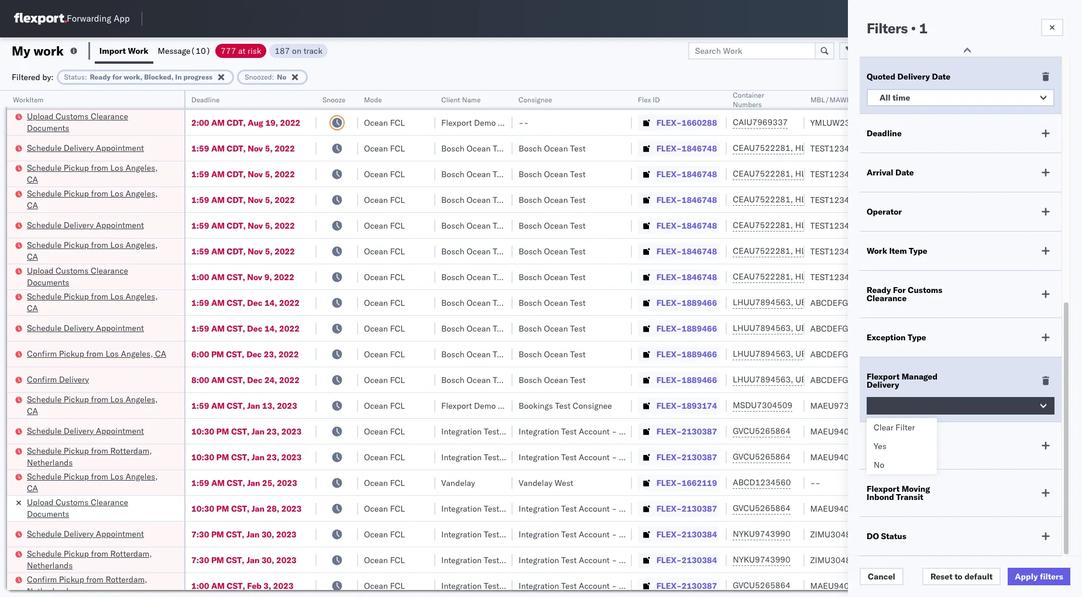 Task type: locate. For each thing, give the bounding box(es) containing it.
flex-1846748 for 6th schedule pickup from los angeles, ca button from the bottom
[[657, 169, 717, 179]]

schedule pickup from rotterdam, netherlands button
[[27, 445, 169, 470], [27, 548, 169, 573]]

dec left 24,
[[247, 375, 263, 386]]

5 schedule pickup from los angeles, ca link from the top
[[27, 394, 169, 417]]

2 vertical spatial upload
[[27, 497, 54, 508]]

10 schedule from the top
[[27, 446, 62, 456]]

1846748 for "upload customs clearance documents" link related to 1:00 am cst, nov 9, 2022
[[682, 272, 717, 282]]

1 vertical spatial no
[[874, 460, 885, 471]]

angeles, for 4th schedule pickup from los angeles, ca button
[[126, 291, 158, 302]]

schedule pickup from los angeles, ca link for 4th schedule pickup from los angeles, ca button
[[27, 291, 169, 314]]

los for 6th schedule pickup from los angeles, ca button from the bottom
[[110, 162, 123, 173]]

confirm
[[27, 349, 57, 359], [27, 374, 57, 385], [27, 575, 57, 585]]

6:00
[[191, 349, 209, 360]]

2 1889466 from the top
[[682, 323, 717, 334]]

feb
[[247, 581, 262, 592]]

angeles, for fifth schedule pickup from los angeles, ca button from the top
[[126, 394, 158, 405]]

numbers down quoted
[[853, 95, 882, 104]]

ocean fcl for 4th schedule pickup from los angeles, ca button from the bottom of the page's schedule pickup from los angeles, ca link
[[364, 246, 405, 257]]

test123456 for 6th schedule pickup from los angeles, ca button from the bottom's schedule pickup from los angeles, ca link
[[811, 169, 860, 179]]

test123456
[[811, 143, 860, 154], [811, 169, 860, 179], [811, 195, 860, 205], [811, 220, 860, 231], [811, 246, 860, 257], [811, 272, 860, 282]]

1 vertical spatial type
[[908, 333, 927, 343]]

10:30 for schedule pickup from rotterdam, netherlands
[[191, 452, 214, 463]]

apply
[[1015, 572, 1038, 583]]

omkar
[[959, 195, 984, 205], [959, 349, 984, 360]]

1 upload customs clearance documents button from the top
[[27, 110, 169, 135]]

documents for 1:00
[[27, 277, 69, 288]]

1 gaurav from the top
[[959, 117, 986, 128]]

1 horizontal spatial --
[[811, 478, 821, 489]]

1 1:00 from the top
[[191, 272, 209, 282]]

import up for
[[99, 45, 126, 56]]

dec for schedule pickup from los angeles, ca
[[247, 298, 263, 308]]

2 schedule delivery appointment from the top
[[27, 220, 144, 230]]

delivery
[[898, 71, 930, 82], [64, 143, 94, 153], [64, 220, 94, 230], [64, 323, 94, 333], [59, 374, 89, 385], [867, 380, 899, 390], [64, 426, 94, 436], [64, 529, 94, 539]]

4 maeu9408431 from the top
[[811, 581, 870, 592]]

1:59 for schedule pickup from los angeles, ca link corresponding to fifth schedule pickup from los angeles, ca button from the bottom of the page
[[191, 195, 209, 205]]

0 vertical spatial schedule pickup from rotterdam, netherlands button
[[27, 445, 169, 470]]

2 vertical spatial netherlands
[[27, 586, 73, 597]]

6 schedule from the top
[[27, 291, 62, 302]]

flex-1846748 button
[[638, 140, 720, 157], [638, 140, 720, 157], [638, 166, 720, 182], [638, 166, 720, 182], [638, 192, 720, 208], [638, 192, 720, 208], [638, 217, 720, 234], [638, 217, 720, 234], [638, 243, 720, 260], [638, 243, 720, 260], [638, 269, 720, 285], [638, 269, 720, 285]]

0 vertical spatial upload
[[27, 111, 54, 121]]

lagerfeld
[[636, 426, 671, 437], [636, 452, 671, 463], [636, 504, 671, 514], [636, 530, 671, 540], [636, 555, 671, 566], [636, 581, 671, 592]]

1 vertical spatial rotterdam,
[[110, 549, 152, 559]]

pm
[[211, 349, 224, 360], [216, 426, 229, 437], [216, 452, 229, 463], [216, 504, 229, 514], [211, 530, 224, 540], [211, 555, 224, 566]]

1:59 for 1st schedule pickup from los angeles, ca button from the bottom of the page schedule pickup from los angeles, ca link
[[191, 478, 209, 489]]

1 vertical spatial date
[[896, 167, 914, 178]]

1 savant from the top
[[986, 195, 1011, 205]]

status right by:
[[64, 72, 85, 81]]

2 2130384 from the top
[[682, 555, 717, 566]]

4 test123456 from the top
[[811, 220, 860, 231]]

clearance
[[91, 111, 128, 121], [91, 265, 128, 276], [867, 293, 907, 304], [91, 497, 128, 508]]

vandelay
[[441, 478, 475, 489], [519, 478, 553, 489]]

gvcu5265864 for schedule delivery appointment
[[733, 426, 791, 437]]

schedule pickup from rotterdam, netherlands link
[[27, 445, 169, 469], [27, 548, 169, 572]]

0 vertical spatial operator
[[959, 95, 988, 104]]

1 14, from the top
[[265, 298, 277, 308]]

3 integration from the top
[[519, 504, 559, 514]]

flex-1660288 button
[[638, 114, 720, 131], [638, 114, 720, 131]]

work up status : ready for work, blocked, in progress
[[128, 45, 148, 56]]

2 flexport demo consignee from the top
[[441, 401, 537, 411]]

1 horizontal spatial ready
[[867, 285, 891, 296]]

cst, up 1:00 am cst, feb 3, 2023 at bottom left
[[226, 555, 245, 566]]

1846748 for schedule pickup from los angeles, ca link corresponding to fifth schedule pickup from los angeles, ca button from the bottom of the page
[[682, 195, 717, 205]]

from for 6th schedule pickup from los angeles, ca button from the bottom's schedule pickup from los angeles, ca link
[[91, 162, 108, 173]]

5 ceau7522281, from the top
[[733, 246, 793, 256]]

14, down 9,
[[265, 298, 277, 308]]

1 vertical spatial work
[[867, 246, 888, 256]]

1 vertical spatial deadline
[[867, 128, 902, 139]]

pickup inside confirm pickup from rotterdam, netherlands
[[59, 575, 84, 585]]

fcl
[[390, 117, 405, 128], [390, 143, 405, 154], [390, 169, 405, 179], [390, 195, 405, 205], [390, 220, 405, 231], [390, 246, 405, 257], [390, 272, 405, 282], [390, 298, 405, 308], [390, 323, 405, 334], [390, 349, 405, 360], [390, 375, 405, 386], [390, 401, 405, 411], [390, 426, 405, 437], [390, 452, 405, 463], [390, 478, 405, 489], [390, 504, 405, 514], [390, 530, 405, 540], [390, 555, 405, 566], [390, 581, 405, 592]]

ocean fcl for 4th schedule pickup from los angeles, ca button schedule pickup from los angeles, ca link
[[364, 298, 405, 308]]

mode button
[[358, 93, 424, 105]]

5 integration test account - karl lagerfeld from the top
[[519, 555, 671, 566]]

10:30 up 1:59 am cst, jan 25, 2023
[[191, 452, 214, 463]]

schedule pickup from los angeles, ca for 1st schedule pickup from los angeles, ca button from the bottom of the page schedule pickup from los angeles, ca link
[[27, 472, 158, 494]]

0 vertical spatial confirm
[[27, 349, 57, 359]]

4 integration from the top
[[519, 530, 559, 540]]

ca for 4th schedule pickup from los angeles, ca button from the bottom of the page
[[27, 251, 38, 262]]

no down 'yes'
[[874, 460, 885, 471]]

1 vertical spatial 10:30
[[191, 452, 214, 463]]

12 am from the top
[[211, 478, 225, 489]]

2:00
[[191, 117, 209, 128]]

1 vertical spatial schedule pickup from rotterdam, netherlands
[[27, 549, 152, 571]]

confirm pickup from los angeles, ca button
[[27, 348, 166, 361]]

1 uetu5238478 from the top
[[796, 297, 853, 308]]

type right item
[[909, 246, 928, 256]]

2 gvcu5265864 from the top
[[733, 452, 791, 462]]

numbers inside container numbers
[[733, 100, 762, 109]]

1 flex-2130387 from the top
[[657, 426, 717, 437]]

zimu3048342 left do
[[811, 530, 866, 540]]

pickup for fifth schedule pickup from los angeles, ca button from the top
[[64, 394, 89, 405]]

1 horizontal spatial status
[[881, 532, 907, 542]]

(10)
[[191, 45, 211, 56]]

date right arrival
[[896, 167, 914, 178]]

3 account from the top
[[579, 504, 610, 514]]

all time
[[880, 92, 911, 103]]

2023 up 1:59 am cst, jan 25, 2023
[[281, 452, 302, 463]]

0 vertical spatial 14,
[[265, 298, 277, 308]]

0 vertical spatial type
[[909, 246, 928, 256]]

schedule pickup from rotterdam, netherlands for 7:30 pm cst, jan 30, 2023
[[27, 549, 152, 571]]

action
[[1041, 45, 1067, 56]]

24,
[[265, 375, 277, 386]]

1 vertical spatial ready
[[867, 285, 891, 296]]

demo down name
[[474, 117, 496, 128]]

Search Shipments (/) text field
[[858, 10, 971, 28]]

los for 4th schedule pickup from los angeles, ca button from the bottom of the page
[[110, 240, 123, 250]]

0 vertical spatial 2130384
[[682, 530, 717, 540]]

7:30 down 10:30 pm cst, jan 28, 2023 on the bottom
[[191, 530, 209, 540]]

1 vertical spatial demo
[[474, 401, 496, 411]]

0 horizontal spatial numbers
[[733, 100, 762, 109]]

ocean fcl for third schedule delivery appointment "link" from the top of the page
[[364, 323, 405, 334]]

schedule pickup from los angeles, ca for schedule pickup from los angeles, ca link corresponding to fifth schedule pickup from los angeles, ca button from the bottom of the page
[[27, 188, 158, 210]]

import inside 'flexport import customs'
[[902, 437, 928, 447]]

-- right abcd1234560
[[811, 478, 821, 489]]

from inside button
[[86, 349, 104, 359]]

2022 for fifth schedule pickup from los angeles, ca button from the bottom of the page
[[275, 195, 295, 205]]

1 vertical spatial jawla
[[988, 143, 1008, 154]]

am for "upload customs clearance documents" link for 2:00 am cdt, aug 19, 2022
[[211, 117, 225, 128]]

0 vertical spatial omkar savant
[[959, 195, 1011, 205]]

1 vertical spatial upload customs clearance documents button
[[27, 265, 169, 290]]

filters • 1
[[867, 19, 928, 37]]

0 vertical spatial jawla
[[988, 117, 1008, 128]]

1 horizontal spatial numbers
[[853, 95, 882, 104]]

workitem button
[[7, 93, 173, 105]]

resize handle column header for flex id button
[[713, 91, 727, 598]]

23, for los
[[264, 349, 277, 360]]

0 vertical spatial 10:30 pm cst, jan 23, 2023
[[191, 426, 302, 437]]

2130387
[[682, 426, 717, 437], [682, 452, 717, 463], [682, 504, 717, 514], [682, 581, 717, 592]]

schedule for 1st schedule pickup from los angeles, ca button from the bottom of the page schedule pickup from los angeles, ca link
[[27, 472, 62, 482]]

schedule
[[27, 143, 62, 153], [27, 162, 62, 173], [27, 188, 62, 199], [27, 220, 62, 230], [27, 240, 62, 250], [27, 291, 62, 302], [27, 323, 62, 333], [27, 394, 62, 405], [27, 426, 62, 436], [27, 446, 62, 456], [27, 472, 62, 482], [27, 529, 62, 539], [27, 549, 62, 559]]

1 vertical spatial netherlands
[[27, 561, 73, 571]]

no right the snoozed
[[277, 72, 287, 81]]

ca inside button
[[155, 349, 166, 359]]

1 vertical spatial documents
[[27, 277, 69, 288]]

lhuu7894563, uetu5238478 for schedule pickup from los angeles, ca
[[733, 297, 853, 308]]

1 vertical spatial 1:00
[[191, 581, 209, 592]]

10:30 down 1:59 am cst, jan 25, 2023
[[191, 504, 214, 514]]

1:59 am cst, dec 14, 2022 down 1:00 am cst, nov 9, 2022
[[191, 298, 300, 308]]

10:30 down 1:59 am cst, jan 13, 2023
[[191, 426, 214, 437]]

1 vertical spatial zimu3048342
[[811, 555, 866, 566]]

account
[[579, 426, 610, 437], [579, 452, 610, 463], [579, 504, 610, 514], [579, 530, 610, 540], [579, 555, 610, 566], [579, 581, 610, 592]]

netherlands inside confirm pickup from rotterdam, netherlands
[[27, 586, 73, 597]]

2 integration from the top
[[519, 452, 559, 463]]

5 lagerfeld from the top
[[636, 555, 671, 566]]

schedule pickup from los angeles, ca for 4th schedule pickup from los angeles, ca button schedule pickup from los angeles, ca link
[[27, 291, 158, 314]]

resize handle column header for "consignee" button at top
[[618, 91, 632, 598]]

list box containing clear filter
[[867, 419, 937, 475]]

upload for 1:00 am cst, nov 9, 2022
[[27, 265, 54, 276]]

4 lhuu7894563, from the top
[[733, 375, 794, 385]]

pickup inside button
[[59, 349, 84, 359]]

0 vertical spatial date
[[932, 71, 951, 82]]

type right exception
[[908, 333, 927, 343]]

0 vertical spatial netherlands
[[27, 458, 73, 468]]

1 vertical spatial flexport demo consignee
[[441, 401, 537, 411]]

1 resize handle column header from the left
[[170, 91, 184, 598]]

upload customs clearance documents for 2:00 am cdt, aug 19, 2022
[[27, 111, 128, 133]]

1 documents from the top
[[27, 123, 69, 133]]

30, up 3,
[[262, 555, 274, 566]]

cst, up 6:00 pm cst, dec 23, 2022
[[227, 323, 245, 334]]

from inside confirm pickup from rotterdam, netherlands
[[86, 575, 104, 585]]

pickup for schedule pickup from rotterdam, netherlands 'button' related to 10:30 pm cst, jan 23, 2023
[[64, 446, 89, 456]]

1 cdt, from the top
[[227, 117, 246, 128]]

1:59 for 4th schedule delivery appointment "link" from the bottom
[[191, 220, 209, 231]]

8 resize handle column header from the left
[[791, 91, 805, 598]]

1660288
[[682, 117, 717, 128]]

ceau7522281, hlxu6269489, hlxu8034992 for 1:00 am cst, nov 9, 2022's upload customs clearance documents button
[[733, 272, 915, 282]]

0 horizontal spatial operator
[[867, 207, 902, 217]]

workitem
[[13, 95, 44, 104]]

pm down 1:59 am cst, jan 13, 2023
[[216, 426, 229, 437]]

3 schedule pickup from los angeles, ca from the top
[[27, 240, 158, 262]]

2 vertical spatial 10:30
[[191, 504, 214, 514]]

2 vertical spatial upload customs clearance documents link
[[27, 497, 169, 520]]

zimu3048342
[[811, 530, 866, 540], [811, 555, 866, 566]]

0 vertical spatial schedule pickup from rotterdam, netherlands link
[[27, 445, 169, 469]]

2023 right 25,
[[277, 478, 297, 489]]

2 vertical spatial jawla
[[988, 220, 1008, 231]]

0 vertical spatial 1:59 am cst, dec 14, 2022
[[191, 298, 300, 308]]

0 vertical spatial 1:00
[[191, 272, 209, 282]]

1 vertical spatial nyku9743990
[[733, 555, 791, 566]]

mbl/mawb numbers
[[811, 95, 882, 104]]

file exception
[[882, 45, 937, 56]]

1 schedule pickup from rotterdam, netherlands button from the top
[[27, 445, 169, 470]]

-- down "consignee" button at top
[[519, 117, 529, 128]]

4 schedule from the top
[[27, 220, 62, 230]]

1 upload from the top
[[27, 111, 54, 121]]

14 flex- from the top
[[657, 452, 682, 463]]

0 vertical spatial 10:30
[[191, 426, 214, 437]]

10:30 pm cst, jan 23, 2023 up 1:59 am cst, jan 25, 2023
[[191, 452, 302, 463]]

1 vertical spatial 14,
[[265, 323, 277, 334]]

1 horizontal spatial vandelay
[[519, 478, 553, 489]]

0 vertical spatial 23,
[[264, 349, 277, 360]]

integration for the confirm pickup from rotterdam, netherlands link
[[519, 581, 559, 592]]

client
[[441, 95, 460, 104]]

2 vertical spatial 23,
[[267, 452, 279, 463]]

1846748
[[682, 143, 717, 154], [682, 169, 717, 179], [682, 195, 717, 205], [682, 220, 717, 231], [682, 246, 717, 257], [682, 272, 717, 282]]

list box
[[867, 419, 937, 475]]

1889466 for schedule delivery appointment
[[682, 323, 717, 334]]

upload customs clearance documents
[[27, 111, 128, 133], [27, 265, 128, 288], [27, 497, 128, 520]]

flex-1846748 for 4th schedule pickup from los angeles, ca button from the bottom of the page
[[657, 246, 717, 257]]

2 upload from the top
[[27, 265, 54, 276]]

0 vertical spatial rotterdam,
[[110, 446, 152, 456]]

1 vertical spatial 7:30 pm cst, jan 30, 2023
[[191, 555, 297, 566]]

11 am from the top
[[211, 401, 225, 411]]

confirm for confirm pickup from rotterdam, netherlands
[[27, 575, 57, 585]]

5, for 4th schedule pickup from los angeles, ca button from the bottom of the page
[[265, 246, 273, 257]]

1 vertical spatial confirm
[[27, 374, 57, 385]]

15 ocean fcl from the top
[[364, 478, 405, 489]]

0 horizontal spatial no
[[277, 72, 287, 81]]

1 schedule pickup from los angeles, ca from the top
[[27, 162, 158, 185]]

0 vertical spatial nyku9743990
[[733, 529, 791, 540]]

gvcu5265864
[[733, 426, 791, 437], [733, 452, 791, 462], [733, 503, 791, 514], [733, 581, 791, 591]]

23, for rotterdam,
[[267, 452, 279, 463]]

10 flex- from the top
[[657, 349, 682, 360]]

23, up 24,
[[264, 349, 277, 360]]

ocean fcl for 6th schedule pickup from los angeles, ca button from the bottom's schedule pickup from los angeles, ca link
[[364, 169, 405, 179]]

23, up 25,
[[267, 452, 279, 463]]

7:30 pm cst, jan 30, 2023 up 1:00 am cst, feb 3, 2023 at bottom left
[[191, 555, 297, 566]]

cst, down 1:00 am cst, nov 9, 2022
[[227, 298, 245, 308]]

maeu9408431
[[811, 426, 870, 437], [811, 452, 870, 463], [811, 504, 870, 514], [811, 581, 870, 592]]

file
[[882, 45, 896, 56]]

1:59 am cst, dec 14, 2022 for schedule delivery appointment
[[191, 323, 300, 334]]

1
[[919, 19, 928, 37]]

1 vertical spatial upload customs clearance documents
[[27, 265, 128, 288]]

1 vertical spatial upload customs clearance documents link
[[27, 265, 169, 288]]

4 lagerfeld from the top
[[636, 530, 671, 540]]

3 gaurav jawla from the top
[[959, 220, 1008, 231]]

18 ocean fcl from the top
[[364, 555, 405, 566]]

work left item
[[867, 246, 888, 256]]

0 vertical spatial gaurav
[[959, 117, 986, 128]]

filter
[[896, 423, 915, 433]]

angeles, for 6th schedule pickup from los angeles, ca button from the bottom
[[126, 162, 158, 173]]

1:59 am cst, jan 13, 2023
[[191, 401, 297, 411]]

cst, up 10:30 pm cst, jan 28, 2023 on the bottom
[[227, 478, 245, 489]]

16 ocean fcl from the top
[[364, 504, 405, 514]]

apply filters button
[[1008, 568, 1071, 586]]

ocean fcl for schedule pickup from los angeles, ca link corresponding to fifth schedule pickup from los angeles, ca button from the bottom of the page
[[364, 195, 405, 205]]

3 upload customs clearance documents link from the top
[[27, 497, 169, 520]]

2023 right 3,
[[273, 581, 294, 592]]

cst, down 10:30 pm cst, jan 28, 2023 on the bottom
[[226, 530, 245, 540]]

0 vertical spatial demo
[[474, 117, 496, 128]]

demo left 'bookings'
[[474, 401, 496, 411]]

2130387 for schedule pickup from rotterdam, netherlands
[[682, 452, 717, 463]]

los inside button
[[106, 349, 119, 359]]

0 vertical spatial 30,
[[262, 530, 274, 540]]

2023 right 13,
[[277, 401, 297, 411]]

upload customs clearance documents button
[[27, 110, 169, 135], [27, 265, 169, 290]]

agen
[[1065, 426, 1082, 437]]

2 lhuu7894563, uetu5238478 from the top
[[733, 323, 853, 334]]

0 vertical spatial flex-2130384
[[657, 530, 717, 540]]

cancel
[[868, 572, 896, 583]]

flex-1893174 button
[[638, 398, 720, 414], [638, 398, 720, 414]]

flex-1889466 button
[[638, 295, 720, 311], [638, 295, 720, 311], [638, 321, 720, 337], [638, 321, 720, 337], [638, 346, 720, 363], [638, 346, 720, 363], [638, 372, 720, 388], [638, 372, 720, 388]]

ready inside ready for customs clearance
[[867, 285, 891, 296]]

status right do
[[881, 532, 907, 542]]

import inside import work button
[[99, 45, 126, 56]]

1 vertical spatial upload
[[27, 265, 54, 276]]

3 documents from the top
[[27, 509, 69, 520]]

2023 for fourth schedule delivery appointment "link"
[[281, 426, 302, 437]]

flexport inside 'flexport import customs'
[[867, 437, 900, 447]]

0 vertical spatial flexport demo consignee
[[441, 117, 537, 128]]

dec up 8:00 am cst, dec 24, 2022
[[247, 349, 262, 360]]

0 vertical spatial omkar
[[959, 195, 984, 205]]

0 horizontal spatial vandelay
[[441, 478, 475, 489]]

cst, down 8:00 am cst, dec 24, 2022
[[227, 401, 245, 411]]

account for the confirm pickup from rotterdam, netherlands link
[[579, 581, 610, 592]]

ceau7522281, for 5th schedule delivery appointment "link" from the bottom
[[733, 143, 793, 153]]

ocean fcl for the confirm delivery "link"
[[364, 375, 405, 386]]

1 1:59 am cst, dec 14, 2022 from the top
[[191, 298, 300, 308]]

0 vertical spatial work
[[128, 45, 148, 56]]

7:30 up 1:00 am cst, feb 3, 2023 at bottom left
[[191, 555, 209, 566]]

2 vertical spatial upload customs clearance documents
[[27, 497, 128, 520]]

flex-1889466
[[657, 298, 717, 308], [657, 323, 717, 334], [657, 349, 717, 360], [657, 375, 717, 386]]

1:00 for 1:00 am cst, nov 9, 2022
[[191, 272, 209, 282]]

6 flex- from the top
[[657, 246, 682, 257]]

2 vertical spatial gaurav jawla
[[959, 220, 1008, 231]]

deadline down all
[[867, 128, 902, 139]]

maeu9736123
[[811, 401, 870, 411]]

resize handle column header for deadline button
[[303, 91, 317, 598]]

hlxu6269489, for 4th schedule pickup from los angeles, ca button from the bottom of the page
[[795, 246, 855, 256]]

import
[[99, 45, 126, 56], [902, 437, 928, 447]]

4 ceau7522281, hlxu6269489, hlxu8034992 from the top
[[733, 220, 915, 231]]

forwarding app
[[67, 13, 130, 24]]

1 jawla from the top
[[988, 117, 1008, 128]]

2130387 for schedule delivery appointment
[[682, 426, 717, 437]]

0 horizontal spatial :
[[85, 72, 87, 81]]

2022 for confirm delivery 'button' in the left of the page
[[279, 375, 300, 386]]

demo
[[474, 117, 496, 128], [474, 401, 496, 411]]

schedule pickup from los angeles, ca button
[[27, 162, 169, 186], [27, 188, 169, 212], [27, 239, 169, 264], [27, 291, 169, 315], [27, 394, 169, 418], [27, 471, 169, 496]]

1 10:30 pm cst, jan 23, 2023 from the top
[[191, 426, 302, 437]]

resize handle column header
[[170, 91, 184, 598], [303, 91, 317, 598], [344, 91, 358, 598], [422, 91, 436, 598], [499, 91, 513, 598], [618, 91, 632, 598], [713, 91, 727, 598], [791, 91, 805, 598], [939, 91, 954, 598], [1017, 91, 1031, 598], [1053, 91, 1067, 598]]

confirm inside confirm pickup from rotterdam, netherlands
[[27, 575, 57, 585]]

2022 for 4th schedule pickup from los angeles, ca button
[[279, 298, 300, 308]]

test123456 for schedule pickup from los angeles, ca link corresponding to fifth schedule pickup from los angeles, ca button from the bottom of the page
[[811, 195, 860, 205]]

1:59 am cst, dec 14, 2022 up 6:00 pm cst, dec 23, 2022
[[191, 323, 300, 334]]

ceau7522281,
[[733, 143, 793, 153], [733, 169, 793, 179], [733, 194, 793, 205], [733, 220, 793, 231], [733, 246, 793, 256], [733, 272, 793, 282]]

2 vertical spatial documents
[[27, 509, 69, 520]]

1 horizontal spatial work
[[867, 246, 888, 256]]

6 karl from the top
[[619, 581, 634, 592]]

2130387 for confirm pickup from rotterdam, netherlands
[[682, 581, 717, 592]]

rotterdam, inside confirm pickup from rotterdam, netherlands
[[106, 575, 147, 585]]

snoozed
[[245, 72, 272, 81]]

1 vertical spatial import
[[902, 437, 928, 447]]

23, down 13,
[[267, 426, 279, 437]]

ocean fcl for the confirm pickup from rotterdam, netherlands link
[[364, 581, 405, 592]]

forwarding
[[67, 13, 111, 24]]

pm down 10:30 pm cst, jan 28, 2023 on the bottom
[[211, 530, 224, 540]]

1889466 for confirm delivery
[[682, 375, 717, 386]]

numbers inside mbl/mawb numbers button
[[853, 95, 882, 104]]

1 confirm from the top
[[27, 349, 57, 359]]

2023 down 1:59 am cst, jan 13, 2023
[[281, 426, 302, 437]]

1 vertical spatial omkar savant
[[959, 349, 1011, 360]]

1 vertical spatial 1:59 am cst, dec 14, 2022
[[191, 323, 300, 334]]

13 schedule from the top
[[27, 549, 62, 559]]

4 1846748 from the top
[[682, 220, 717, 231]]

pickup for 'confirm pickup from los angeles, ca' button
[[59, 349, 84, 359]]

30, down '28,'
[[262, 530, 274, 540]]

3 ceau7522281, hlxu6269489, hlxu8034992 from the top
[[733, 194, 915, 205]]

0 horizontal spatial deadline
[[191, 95, 220, 104]]

0 vertical spatial ready
[[90, 72, 111, 81]]

1 vertical spatial flex-2130384
[[657, 555, 717, 566]]

mbl/mawb numbers button
[[805, 93, 942, 105]]

flex-
[[657, 117, 682, 128], [657, 143, 682, 154], [657, 169, 682, 179], [657, 195, 682, 205], [657, 220, 682, 231], [657, 246, 682, 257], [657, 272, 682, 282], [657, 298, 682, 308], [657, 323, 682, 334], [657, 349, 682, 360], [657, 375, 682, 386], [657, 401, 682, 411], [657, 426, 682, 437], [657, 452, 682, 463], [657, 478, 682, 489], [657, 504, 682, 514], [657, 530, 682, 540], [657, 555, 682, 566], [657, 581, 682, 592]]

2 14, from the top
[[265, 323, 277, 334]]

mbl/mawb
[[811, 95, 851, 104]]

0 vertical spatial deadline
[[191, 95, 220, 104]]

work item type
[[867, 246, 928, 256]]

numbers for mbl/mawb numbers
[[853, 95, 882, 104]]

2 integration test account - karl lagerfeld from the top
[[519, 452, 671, 463]]

pm right 6:00
[[211, 349, 224, 360]]

uetu5238478
[[796, 297, 853, 308], [796, 323, 853, 334], [796, 349, 853, 359], [796, 375, 853, 385]]

10:30 pm cst, jan 23, 2023
[[191, 426, 302, 437], [191, 452, 302, 463]]

1 abcdefg78456546 from the top
[[811, 298, 889, 308]]

7 flex- from the top
[[657, 272, 682, 282]]

2 vertical spatial confirm
[[27, 575, 57, 585]]

1 vertical spatial schedule pickup from rotterdam, netherlands button
[[27, 548, 169, 573]]

from for 4th schedule pickup from los angeles, ca button from the bottom of the page's schedule pickup from los angeles, ca link
[[91, 240, 108, 250]]

dec down 1:00 am cst, nov 9, 2022
[[247, 298, 263, 308]]

do
[[867, 532, 879, 542]]

0 vertical spatial 7:30 pm cst, jan 30, 2023
[[191, 530, 297, 540]]

3,
[[264, 581, 271, 592]]

flexport demo consignee for bookings
[[441, 401, 537, 411]]

account for schedule pickup from rotterdam, netherlands link corresponding to 10:30
[[579, 452, 610, 463]]

name
[[462, 95, 481, 104]]

exception
[[867, 333, 906, 343]]

3 confirm from the top
[[27, 575, 57, 585]]

from for schedule pickup from rotterdam, netherlands link corresponding to 10:30
[[91, 446, 108, 456]]

5 schedule pickup from los angeles, ca from the top
[[27, 394, 158, 417]]

4 uetu5238478 from the top
[[796, 375, 853, 385]]

angeles, inside button
[[121, 349, 153, 359]]

flex
[[638, 95, 651, 104]]

0 vertical spatial upload customs clearance documents
[[27, 111, 128, 133]]

filters
[[867, 19, 908, 37]]

ceau7522281, for schedule pickup from los angeles, ca link corresponding to fifth schedule pickup from los angeles, ca button from the bottom of the page
[[733, 194, 793, 205]]

actions
[[1038, 95, 1062, 104]]

clearance inside ready for customs clearance
[[867, 293, 907, 304]]

14, up 6:00 pm cst, dec 23, 2022
[[265, 323, 277, 334]]

uetu5238478 for schedule pickup from los angeles, ca
[[796, 297, 853, 308]]

2 vertical spatial rotterdam,
[[106, 575, 147, 585]]

date up the all time button
[[932, 71, 951, 82]]

7:30 pm cst, jan 30, 2023
[[191, 530, 297, 540], [191, 555, 297, 566]]

container
[[733, 91, 765, 100]]

pickup for 4th schedule pickup from los angeles, ca button
[[64, 291, 89, 302]]

1 vertical spatial 2130384
[[682, 555, 717, 566]]

4 ocean fcl from the top
[[364, 195, 405, 205]]

dec up 6:00 pm cst, dec 23, 2022
[[247, 323, 263, 334]]

0 vertical spatial status
[[64, 72, 85, 81]]

10:30 pm cst, jan 23, 2023 down 1:59 am cst, jan 13, 2023
[[191, 426, 302, 437]]

6 1:59 from the top
[[191, 298, 209, 308]]

appointment
[[96, 143, 144, 153], [96, 220, 144, 230], [96, 323, 144, 333], [96, 426, 144, 436], [96, 529, 144, 539]]

1:00
[[191, 272, 209, 282], [191, 581, 209, 592]]

pm down 1:59 am cst, jan 25, 2023
[[216, 504, 229, 514]]

ocean fcl for "upload customs clearance documents" link for 2:00 am cdt, aug 19, 2022
[[364, 117, 405, 128]]

maeu9408431 for schedule pickup from rotterdam, netherlands
[[811, 452, 870, 463]]

3 flex- from the top
[[657, 169, 682, 179]]

3 2130387 from the top
[[682, 504, 717, 514]]

0 vertical spatial gaurav jawla
[[959, 117, 1008, 128]]

3 gvcu5265864 from the top
[[733, 503, 791, 514]]

jan down 13,
[[252, 426, 265, 437]]

1846748 for 4th schedule delivery appointment "link" from the bottom
[[682, 220, 717, 231]]

flexport. image
[[14, 13, 67, 25]]

confirm pickup from rotterdam, netherlands
[[27, 575, 147, 597]]

numbers down the container
[[733, 100, 762, 109]]

deadline up 2:00
[[191, 95, 220, 104]]

6 integration from the top
[[519, 581, 559, 592]]

cst, up 1:59 am cst, jan 25, 2023
[[231, 452, 250, 463]]

2 netherlands from the top
[[27, 561, 73, 571]]

3 integration test account - karl lagerfeld from the top
[[519, 504, 671, 514]]

abcdefg78456546
[[811, 298, 889, 308], [811, 323, 889, 334], [811, 349, 889, 360], [811, 375, 889, 386]]

pickup for schedule pickup from rotterdam, netherlands 'button' for 7:30 pm cst, jan 30, 2023
[[64, 549, 89, 559]]

7:30 pm cst, jan 30, 2023 down 10:30 pm cst, jan 28, 2023 on the bottom
[[191, 530, 297, 540]]

dec for schedule delivery appointment
[[247, 323, 263, 334]]

1 vertical spatial 10:30 pm cst, jan 23, 2023
[[191, 452, 302, 463]]

1 vertical spatial savant
[[986, 349, 1011, 360]]

0 vertical spatial 7:30
[[191, 530, 209, 540]]

2 uetu5238478 from the top
[[796, 323, 853, 334]]

confirm inside button
[[27, 349, 57, 359]]

zimu3048342 up cancel button
[[811, 555, 866, 566]]

2 hlxu8034992 from the top
[[857, 169, 915, 179]]

import down filter
[[902, 437, 928, 447]]

gaurav
[[959, 117, 986, 128], [959, 143, 986, 154], [959, 220, 986, 231]]

2023 up 1:00 am cst, feb 3, 2023 at bottom left
[[276, 555, 297, 566]]

customs inside 'flexport import customs'
[[867, 445, 902, 455]]

2130384
[[682, 530, 717, 540], [682, 555, 717, 566]]

7 ocean fcl from the top
[[364, 272, 405, 282]]

15 fcl from the top
[[390, 478, 405, 489]]

5 schedule from the top
[[27, 240, 62, 250]]

1 vertical spatial schedule pickup from rotterdam, netherlands link
[[27, 548, 169, 572]]

no
[[277, 72, 287, 81], [874, 460, 885, 471]]

1 gaurav jawla from the top
[[959, 117, 1008, 128]]

1 upload customs clearance documents link from the top
[[27, 110, 169, 134]]

flex-1660288
[[657, 117, 717, 128]]

am for 4th schedule delivery appointment "link" from the bottom
[[211, 220, 225, 231]]

6 ceau7522281, from the top
[[733, 272, 793, 282]]

2 jawla from the top
[[988, 143, 1008, 154]]

187
[[275, 45, 290, 56]]

13 am from the top
[[211, 581, 225, 592]]

1:59 for third schedule delivery appointment "link" from the top of the page
[[191, 323, 209, 334]]

10 fcl from the top
[[390, 349, 405, 360]]

confirm pickup from los angeles, ca
[[27, 349, 166, 359]]

1:59 am cdt, nov 5, 2022 for 6th schedule pickup from los angeles, ca button from the bottom
[[191, 169, 295, 179]]

pickup
[[64, 162, 89, 173], [64, 188, 89, 199], [64, 240, 89, 250], [64, 291, 89, 302], [59, 349, 84, 359], [64, 394, 89, 405], [64, 446, 89, 456], [64, 472, 89, 482], [64, 549, 89, 559], [59, 575, 84, 585]]

schedule pickup from los angeles, ca for 6th schedule pickup from los angeles, ca button from the bottom's schedule pickup from los angeles, ca link
[[27, 162, 158, 185]]

omkar for ceau7522281, hlxu6269489, hlxu8034992
[[959, 195, 984, 205]]

nov
[[248, 143, 263, 154], [248, 169, 263, 179], [248, 195, 263, 205], [248, 220, 263, 231], [248, 246, 263, 257], [247, 272, 262, 282]]

19 flex- from the top
[[657, 581, 682, 592]]

1:59 for fifth schedule pickup from los angeles, ca button from the top's schedule pickup from los angeles, ca link
[[191, 401, 209, 411]]

nyku9743990
[[733, 529, 791, 540], [733, 555, 791, 566]]

confirm inside "link"
[[27, 374, 57, 385]]

1:59 am cst, dec 14, 2022 for schedule pickup from los angeles, ca
[[191, 298, 300, 308]]

1:59
[[191, 143, 209, 154], [191, 169, 209, 179], [191, 195, 209, 205], [191, 220, 209, 231], [191, 246, 209, 257], [191, 298, 209, 308], [191, 323, 209, 334], [191, 401, 209, 411], [191, 478, 209, 489]]



Task type: vqa. For each thing, say whether or not it's contained in the screenshot.
-- : -- -- text box
no



Task type: describe. For each thing, give the bounding box(es) containing it.
by:
[[42, 72, 54, 82]]

client name button
[[436, 93, 501, 105]]

savant for ceau7522281, hlxu6269489, hlxu8034992
[[986, 195, 1011, 205]]

delivery inside flexport managed delivery
[[867, 380, 899, 390]]

flexport moving inbond transit
[[867, 484, 930, 503]]

ocean fcl for fourth schedule delivery appointment "link"
[[364, 426, 405, 437]]

2 gaurav jawla from the top
[[959, 143, 1008, 154]]

10:30 pm cst, jan 23, 2023 for schedule pickup from rotterdam, netherlands
[[191, 452, 302, 463]]

jan up 25,
[[252, 452, 265, 463]]

cst, down 1:59 am cst, jan 13, 2023
[[231, 426, 250, 437]]

arrival
[[867, 167, 894, 178]]

2023 right '28,'
[[281, 504, 302, 514]]

am for the confirm delivery "link"
[[211, 375, 225, 386]]

exception
[[898, 45, 937, 56]]

schedule for 5th schedule delivery appointment "link" from the top of the page
[[27, 529, 62, 539]]

am for 6th schedule pickup from los angeles, ca button from the bottom's schedule pickup from los angeles, ca link
[[211, 169, 225, 179]]

upload for 2:00 am cdt, aug 19, 2022
[[27, 111, 54, 121]]

jaehyung choi - test origin agen
[[959, 426, 1082, 437]]

3 fcl from the top
[[390, 169, 405, 179]]

13,
[[262, 401, 275, 411]]

1 schedule pickup from los angeles, ca button from the top
[[27, 162, 169, 186]]

777 at risk
[[221, 45, 261, 56]]

test123456 for "upload customs clearance documents" link related to 1:00 am cst, nov 9, 2022
[[811, 272, 860, 282]]

8 fcl from the top
[[390, 298, 405, 308]]

cst, up 8:00 am cst, dec 24, 2022
[[226, 349, 245, 360]]

9 fcl from the top
[[390, 323, 405, 334]]

abcdefg78456546 for confirm pickup from los angeles, ca
[[811, 349, 889, 360]]

1 horizontal spatial operator
[[959, 95, 988, 104]]

delivery inside "link"
[[59, 374, 89, 385]]

1 appointment from the top
[[96, 143, 144, 153]]

4 hlxu6269489, from the top
[[795, 220, 855, 231]]

5 schedule delivery appointment link from the top
[[27, 528, 144, 540]]

1662119
[[682, 478, 717, 489]]

3 upload customs clearance documents from the top
[[27, 497, 128, 520]]

2:00 am cdt, aug 19, 2022
[[191, 117, 300, 128]]

7 fcl from the top
[[390, 272, 405, 282]]

2 30, from the top
[[262, 555, 274, 566]]

netherlands for 1:00 am cst, feb 3, 2023
[[27, 586, 73, 597]]

5 karl from the top
[[619, 555, 634, 566]]

in
[[175, 72, 182, 81]]

3 gaurav from the top
[[959, 220, 986, 231]]

1 flex-1846748 from the top
[[657, 143, 717, 154]]

maeu9408431 for confirm pickup from rotterdam, netherlands
[[811, 581, 870, 592]]

lhuu7894563, for schedule pickup from los angeles, ca
[[733, 297, 794, 308]]

time
[[893, 92, 911, 103]]

3 karl from the top
[[619, 504, 634, 514]]

3 upload from the top
[[27, 497, 54, 508]]

confirm pickup from rotterdam, netherlands button
[[27, 574, 169, 598]]

test123456 for 4th schedule delivery appointment "link" from the bottom
[[811, 220, 860, 231]]

1:59 am cdt, nov 5, 2022 for 4th schedule pickup from los angeles, ca button from the bottom of the page
[[191, 246, 295, 257]]

resize handle column header for container numbers button
[[791, 91, 805, 598]]

uetu5238478 for confirm delivery
[[796, 375, 853, 385]]

2 zimu3048342 from the top
[[811, 555, 866, 566]]

9 flex- from the top
[[657, 323, 682, 334]]

1:59 for 6th schedule pickup from los angeles, ca button from the bottom's schedule pickup from los angeles, ca link
[[191, 169, 209, 179]]

2022 for 4th schedule pickup from los angeles, ca button from the bottom of the page
[[275, 246, 295, 257]]

cst, left feb
[[227, 581, 245, 592]]

schedule pickup from los angeles, ca link for 4th schedule pickup from los angeles, ca button from the bottom of the page
[[27, 239, 169, 263]]

pm up 1:59 am cst, jan 25, 2023
[[216, 452, 229, 463]]

confirm for confirm delivery
[[27, 374, 57, 385]]

14, for schedule delivery appointment
[[265, 323, 277, 334]]

progress
[[183, 72, 213, 81]]

15 flex- from the top
[[657, 478, 682, 489]]

5 cdt, from the top
[[227, 220, 246, 231]]

ocean fcl for 4th schedule delivery appointment "link" from the bottom
[[364, 220, 405, 231]]

4 hlxu8034992 from the top
[[857, 220, 915, 231]]

deadline inside deadline button
[[191, 95, 220, 104]]

jan left 25,
[[247, 478, 260, 489]]

flexport import customs
[[867, 437, 928, 455]]

4 schedule delivery appointment link from the top
[[27, 425, 144, 437]]

abcd1234560
[[733, 478, 791, 488]]

8:00 am cst, dec 24, 2022
[[191, 375, 300, 386]]

my work
[[12, 42, 64, 59]]

0 vertical spatial --
[[519, 117, 529, 128]]

from for schedule pickup from rotterdam, netherlands link corresponding to 7:30
[[91, 549, 108, 559]]

1:59 for 4th schedule pickup from los angeles, ca button schedule pickup from los angeles, ca link
[[191, 298, 209, 308]]

1 fcl from the top
[[390, 117, 405, 128]]

1846748 for 5th schedule delivery appointment "link" from the bottom
[[682, 143, 717, 154]]

reset
[[931, 572, 953, 583]]

origin
[[1040, 426, 1063, 437]]

container numbers
[[733, 91, 765, 109]]

2 cdt, from the top
[[227, 143, 246, 154]]

11 flex- from the top
[[657, 375, 682, 386]]

schedule pickup from rotterdam, netherlands for 10:30 pm cst, jan 23, 2023
[[27, 446, 152, 468]]

app
[[114, 13, 130, 24]]

4 karl from the top
[[619, 530, 634, 540]]

confirm for confirm pickup from los angeles, ca
[[27, 349, 57, 359]]

nov for 1:00 am cst, nov 9, 2022's upload customs clearance documents button
[[247, 272, 262, 282]]

ceau7522281, for 4th schedule delivery appointment "link" from the bottom
[[733, 220, 793, 231]]

6:00 pm cst, dec 23, 2022
[[191, 349, 299, 360]]

schedule for 4th schedule pickup from los angeles, ca button schedule pickup from los angeles, ca link
[[27, 291, 62, 302]]

1 horizontal spatial deadline
[[867, 128, 902, 139]]

1 30, from the top
[[262, 530, 274, 540]]

flexport inside flexport managed delivery
[[867, 372, 900, 382]]

message (10)
[[158, 45, 211, 56]]

to
[[955, 572, 963, 583]]

los for fifth schedule pickup from los angeles, ca button from the top
[[110, 394, 123, 405]]

0 horizontal spatial ready
[[90, 72, 111, 81]]

los for 4th schedule pickup from los angeles, ca button
[[110, 291, 123, 302]]

ymluw236679313
[[811, 117, 886, 128]]

resize handle column header for mode button
[[422, 91, 436, 598]]

10:30 for schedule delivery appointment
[[191, 426, 214, 437]]

3 10:30 from the top
[[191, 504, 214, 514]]

2 flex-2130384 from the top
[[657, 555, 717, 566]]

4 flex- from the top
[[657, 195, 682, 205]]

4 5, from the top
[[265, 220, 273, 231]]

west
[[555, 478, 574, 489]]

cst, down 1:59 am cst, jan 25, 2023
[[231, 504, 250, 514]]

5 schedule delivery appointment button from the top
[[27, 528, 144, 541]]

2023 for the confirm pickup from rotterdam, netherlands link
[[273, 581, 294, 592]]

arrival date
[[867, 167, 914, 178]]

17 flex- from the top
[[657, 530, 682, 540]]

1 vertical spatial --
[[811, 478, 821, 489]]

8 flex- from the top
[[657, 298, 682, 308]]

filtered
[[12, 72, 40, 82]]

angeles, for 'confirm pickup from los angeles, ca' button
[[121, 349, 153, 359]]

flex-1893174
[[657, 401, 717, 411]]

187 on track
[[275, 45, 323, 56]]

pm up 1:00 am cst, feb 3, 2023 at bottom left
[[211, 555, 224, 566]]

cst, up 1:59 am cst, jan 13, 2023
[[227, 375, 245, 386]]

1 vertical spatial status
[[881, 532, 907, 542]]

lhuu7894563, uetu5238478 for confirm pickup from los angeles, ca
[[733, 349, 853, 359]]

work
[[34, 42, 64, 59]]

777
[[221, 45, 236, 56]]

14 fcl from the top
[[390, 452, 405, 463]]

quoted delivery date
[[867, 71, 951, 82]]

am for 4th schedule pickup from los angeles, ca button from the bottom of the page's schedule pickup from los angeles, ca link
[[211, 246, 225, 257]]

0 vertical spatial no
[[277, 72, 287, 81]]

lhuu7894563, for confirm delivery
[[733, 375, 794, 385]]

cst, left 9,
[[227, 272, 245, 282]]

status : ready for work, blocked, in progress
[[64, 72, 213, 81]]

3 resize handle column header from the left
[[344, 91, 358, 598]]

all time button
[[867, 89, 1055, 107]]

hlxu6269489, for 1:00 am cst, nov 9, 2022's upload customs clearance documents button
[[795, 272, 855, 282]]

1 hlxu8034992 from the top
[[857, 143, 915, 153]]

18 fcl from the top
[[390, 555, 405, 566]]

2 nyku9743990 from the top
[[733, 555, 791, 566]]

inbond
[[867, 492, 894, 503]]

6 schedule pickup from los angeles, ca button from the top
[[27, 471, 169, 496]]

nov for 4th schedule pickup from los angeles, ca button from the bottom of the page
[[248, 246, 263, 257]]

jan left '28,'
[[252, 504, 265, 514]]

lhuu7894563, for schedule delivery appointment
[[733, 323, 794, 334]]

consignee inside "consignee" button
[[519, 95, 553, 104]]

3 jawla from the top
[[988, 220, 1008, 231]]

1 karl from the top
[[619, 426, 634, 437]]

1:59 am cdt, nov 5, 2022 for fifth schedule pickup from los angeles, ca button from the bottom of the page
[[191, 195, 295, 205]]

nov for 6th schedule pickup from los angeles, ca button from the bottom
[[248, 169, 263, 179]]

Search Work text field
[[688, 42, 816, 59]]

flex-1662119
[[657, 478, 717, 489]]

4 account from the top
[[579, 530, 610, 540]]

0 horizontal spatial date
[[896, 167, 914, 178]]

vandelay for vandelay
[[441, 478, 475, 489]]

jan left 13,
[[247, 401, 260, 411]]

4 1:59 am cdt, nov 5, 2022 from the top
[[191, 220, 295, 231]]

11 fcl from the top
[[390, 375, 405, 386]]

1 1:59 am cdt, nov 5, 2022 from the top
[[191, 143, 295, 154]]

exception type
[[867, 333, 927, 343]]

4 flex-1846748 from the top
[[657, 220, 717, 231]]

1:59 for 5th schedule delivery appointment "link" from the bottom
[[191, 143, 209, 154]]

choi
[[996, 426, 1013, 437]]

2 schedule delivery appointment button from the top
[[27, 219, 144, 232]]

clear
[[874, 423, 894, 433]]

2023 down '28,'
[[276, 530, 297, 540]]

reset to default
[[931, 572, 993, 583]]

import work
[[99, 45, 148, 56]]

1 horizontal spatial date
[[932, 71, 951, 82]]

1 vertical spatial 23,
[[267, 426, 279, 437]]

am for 5th schedule delivery appointment "link" from the bottom
[[211, 143, 225, 154]]

rotterdam, for 10:30 pm cst, jan 23, 2023
[[110, 446, 152, 456]]

1846748 for 4th schedule pickup from los angeles, ca button from the bottom of the page's schedule pickup from los angeles, ca link
[[682, 246, 717, 257]]

4 integration test account - karl lagerfeld from the top
[[519, 530, 671, 540]]

resize handle column header for workitem button at the left top
[[170, 91, 184, 598]]

10:30 pm cst, jan 28, 2023
[[191, 504, 302, 514]]

forwarding app link
[[14, 13, 130, 25]]

3 cdt, from the top
[[227, 169, 246, 179]]

19,
[[265, 117, 278, 128]]

abcdefg78456546 for confirm delivery
[[811, 375, 889, 386]]

from for confirm pickup from los angeles, ca link
[[86, 349, 104, 359]]

schedule pickup from los angeles, ca link for 6th schedule pickup from los angeles, ca button from the bottom
[[27, 162, 169, 185]]

ocean fcl for schedule pickup from rotterdam, netherlands link corresponding to 10:30
[[364, 452, 405, 463]]

1889466 for confirm pickup from los angeles, ca
[[682, 349, 717, 360]]

1 schedule delivery appointment link from the top
[[27, 142, 144, 154]]

am for schedule pickup from los angeles, ca link corresponding to fifth schedule pickup from los angeles, ca button from the bottom of the page
[[211, 195, 225, 205]]

schedule pickup from los angeles, ca link for fifth schedule pickup from los angeles, ca button from the bottom of the page
[[27, 188, 169, 211]]

3 schedule delivery appointment from the top
[[27, 323, 144, 333]]

4 schedule pickup from los angeles, ca button from the top
[[27, 291, 169, 315]]

1893174
[[682, 401, 717, 411]]

19 fcl from the top
[[390, 581, 405, 592]]

3 lagerfeld from the top
[[636, 504, 671, 514]]

deadline button
[[186, 93, 305, 105]]

lagerfeld for schedule pickup from rotterdam, netherlands link corresponding to 10:30
[[636, 452, 671, 463]]

msdu7304509
[[733, 400, 793, 411]]

ready for customs clearance
[[867, 285, 943, 304]]

1 7:30 from the top
[[191, 530, 209, 540]]

17 ocean fcl from the top
[[364, 530, 405, 540]]

all
[[880, 92, 891, 103]]

confirm delivery
[[27, 374, 89, 385]]

jan down 10:30 pm cst, jan 28, 2023 on the bottom
[[247, 530, 260, 540]]

ocean fcl for 1st schedule pickup from los angeles, ca button from the bottom of the page schedule pickup from los angeles, ca link
[[364, 478, 405, 489]]

28,
[[267, 504, 279, 514]]

cancel button
[[860, 568, 904, 586]]

confirm pickup from rotterdam, netherlands link
[[27, 574, 169, 597]]

integration test account - karl lagerfeld for fourth schedule delivery appointment "link"
[[519, 426, 671, 437]]

default
[[965, 572, 993, 583]]

4 fcl from the top
[[390, 195, 405, 205]]

batch action
[[1016, 45, 1067, 56]]

upload customs clearance documents link for 1:00 am cst, nov 9, 2022
[[27, 265, 169, 288]]

0 horizontal spatial status
[[64, 72, 85, 81]]

for
[[893, 285, 906, 296]]

3 schedule delivery appointment button from the top
[[27, 322, 144, 335]]

9,
[[264, 272, 272, 282]]

flex-2130387 for schedule pickup from rotterdam, netherlands
[[657, 452, 717, 463]]

bookings test consignee
[[519, 401, 612, 411]]

message
[[158, 45, 191, 56]]

aug
[[248, 117, 263, 128]]

1 vertical spatial operator
[[867, 207, 902, 217]]

ca for fifth schedule pickup from los angeles, ca button from the top
[[27, 406, 38, 417]]

gvcu5265864 for confirm pickup from rotterdam, netherlands
[[733, 581, 791, 591]]

1 flex- from the top
[[657, 117, 682, 128]]

jaehyung
[[959, 426, 994, 437]]

1 2130384 from the top
[[682, 530, 717, 540]]

lhuu7894563, for confirm pickup from los angeles, ca
[[733, 349, 794, 359]]

18 flex- from the top
[[657, 555, 682, 566]]

confirm pickup from los angeles, ca link
[[27, 348, 166, 360]]

5, for fifth schedule pickup from los angeles, ca button from the bottom of the page
[[265, 195, 273, 205]]

work inside import work button
[[128, 45, 148, 56]]

hlxu6269489, for fifth schedule pickup from los angeles, ca button from the bottom of the page
[[795, 194, 855, 205]]

25,
[[262, 478, 275, 489]]

do status
[[867, 532, 907, 542]]

quoted
[[867, 71, 896, 82]]

3 maeu9408431 from the top
[[811, 504, 870, 514]]

2022 for upload customs clearance documents button related to 2:00 am cdt, aug 19, 2022
[[280, 117, 300, 128]]

item
[[890, 246, 907, 256]]

flex id button
[[632, 93, 716, 105]]

mode
[[364, 95, 382, 104]]

flex-1889466 for confirm pickup from los angeles, ca
[[657, 349, 717, 360]]

netherlands for 10:30 pm cst, jan 23, 2023
[[27, 458, 73, 468]]

integration test account - karl lagerfeld for the confirm pickup from rotterdam, netherlands link
[[519, 581, 671, 592]]

angeles, for fifth schedule pickup from los angeles, ca button from the bottom of the page
[[126, 188, 158, 199]]

ocean fcl for schedule pickup from rotterdam, netherlands link corresponding to 7:30
[[364, 555, 405, 566]]

1 flex-2130384 from the top
[[657, 530, 717, 540]]

schedule for 5th schedule delivery appointment "link" from the bottom
[[27, 143, 62, 153]]

2 flex- from the top
[[657, 143, 682, 154]]

1 horizontal spatial no
[[874, 460, 885, 471]]

resize handle column header for mbl/mawb numbers button
[[939, 91, 954, 598]]

flexport managed delivery
[[867, 372, 938, 390]]

jan up feb
[[247, 555, 260, 566]]

12 flex- from the top
[[657, 401, 682, 411]]

batch
[[1016, 45, 1039, 56]]

2022 for 'confirm pickup from los angeles, ca' button
[[279, 349, 299, 360]]

5, for 6th schedule pickup from los angeles, ca button from the bottom
[[265, 169, 273, 179]]

customs inside ready for customs clearance
[[908, 285, 943, 296]]

my
[[12, 42, 30, 59]]

16 flex- from the top
[[657, 504, 682, 514]]

at
[[238, 45, 246, 56]]

upload customs clearance documents for 1:00 am cst, nov 9, 2022
[[27, 265, 128, 288]]

managed
[[902, 372, 938, 382]]

13 fcl from the top
[[390, 426, 405, 437]]

1 zimu3048342 from the top
[[811, 530, 866, 540]]

2023 for fifth schedule pickup from los angeles, ca button from the top's schedule pickup from los angeles, ca link
[[277, 401, 297, 411]]

5 flex- from the top
[[657, 220, 682, 231]]

6 cdt, from the top
[[227, 246, 246, 257]]

17 fcl from the top
[[390, 530, 405, 540]]

documents for 2:00
[[27, 123, 69, 133]]

snoozed : no
[[245, 72, 287, 81]]

netherlands for 7:30 pm cst, jan 30, 2023
[[27, 561, 73, 571]]

transit
[[897, 492, 924, 503]]

10 resize handle column header from the left
[[1017, 91, 1031, 598]]

2 fcl from the top
[[390, 143, 405, 154]]

5 fcl from the top
[[390, 220, 405, 231]]

5 schedule pickup from los angeles, ca button from the top
[[27, 394, 169, 418]]

flex-1889466 for confirm delivery
[[657, 375, 717, 386]]

flexport inside flexport moving inbond transit
[[867, 484, 900, 495]]

4 cdt, from the top
[[227, 195, 246, 205]]

3 schedule delivery appointment link from the top
[[27, 322, 144, 334]]

1 5, from the top
[[265, 143, 273, 154]]

2 schedule pickup from los angeles, ca button from the top
[[27, 188, 169, 212]]

1 nyku9743990 from the top
[[733, 529, 791, 540]]



